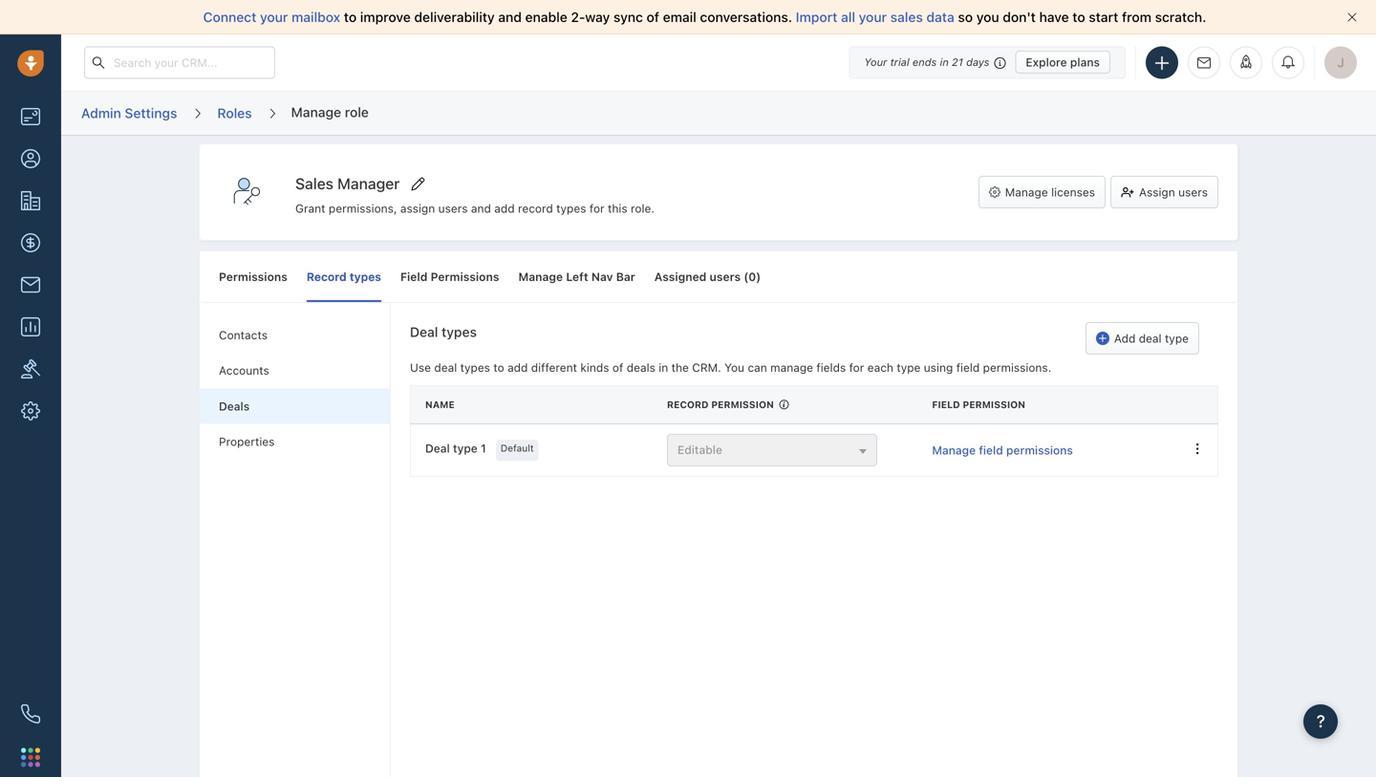 Task type: locate. For each thing, give the bounding box(es) containing it.
add deal type
[[1115, 332, 1189, 345]]

types right record
[[557, 202, 586, 215]]

plans
[[1071, 55, 1100, 69]]

0 horizontal spatial permissions
[[219, 270, 288, 283]]

permissions right field
[[431, 270, 499, 283]]

permission down you in the right of the page
[[711, 399, 774, 410]]

close image
[[1348, 12, 1357, 22]]

admin
[[81, 105, 121, 121]]

0 vertical spatial users
[[1179, 185, 1208, 199]]

trial
[[891, 56, 910, 68]]

admin settings
[[81, 105, 177, 121]]

0 vertical spatial add
[[494, 202, 515, 215]]

1 vertical spatial field
[[979, 444, 1004, 457]]

manage inside button
[[1005, 185, 1048, 199]]

all
[[841, 9, 856, 25]]

0 vertical spatial and
[[498, 9, 522, 25]]

of right the sync
[[647, 9, 660, 25]]

deal for add
[[1139, 332, 1162, 345]]

1 horizontal spatial permissions
[[431, 270, 499, 283]]

1 horizontal spatial permission
[[963, 399, 1026, 410]]

manage
[[291, 104, 341, 120], [1005, 185, 1048, 199], [519, 270, 563, 283], [932, 444, 976, 457]]

0
[[749, 270, 756, 283]]

2-
[[571, 9, 585, 25]]

2 horizontal spatial type
[[1165, 332, 1189, 345]]

manage left nav bar link
[[519, 251, 636, 302]]

1 horizontal spatial in
[[940, 56, 949, 68]]

accounts
[[219, 364, 269, 377]]

manage left left
[[519, 270, 563, 283]]

1 horizontal spatial type
[[897, 361, 921, 374]]

0 horizontal spatial and
[[471, 202, 491, 215]]

1 vertical spatial type
[[897, 361, 921, 374]]

permissions.
[[983, 361, 1052, 374]]

permission down permissions. at the top right of page
[[963, 399, 1026, 410]]

freshworks switcher image
[[21, 748, 40, 767]]

what's new image
[[1240, 55, 1253, 68]]

contacts
[[219, 328, 268, 342]]

deal
[[1139, 332, 1162, 345], [434, 361, 457, 374]]

to left the start
[[1073, 9, 1086, 25]]

manage for manage left nav bar
[[519, 270, 563, 283]]

deal down name
[[425, 442, 450, 455]]

manage down field
[[932, 444, 976, 457]]

1 horizontal spatial your
[[859, 9, 887, 25]]

1 vertical spatial deal
[[434, 361, 457, 374]]

0 vertical spatial type
[[1165, 332, 1189, 345]]

sales
[[891, 9, 923, 25]]

1 permission from the left
[[711, 399, 774, 410]]

field permissions
[[400, 270, 499, 283]]

to
[[344, 9, 357, 25], [1073, 9, 1086, 25], [494, 361, 504, 374]]

for left this
[[590, 202, 605, 215]]

editable button
[[667, 434, 878, 467]]

manage for manage licenses
[[1005, 185, 1048, 199]]

permissions up 'contacts'
[[219, 270, 288, 283]]

field
[[957, 361, 980, 374], [979, 444, 1004, 457]]

permission
[[711, 399, 774, 410], [963, 399, 1026, 410]]

email
[[663, 9, 697, 25]]

fields
[[817, 361, 846, 374]]

add left different
[[508, 361, 528, 374]]

send email image
[[1198, 57, 1211, 69]]

the permission applies to all deals created in this type image
[[780, 399, 789, 410]]

scratch.
[[1155, 9, 1207, 25]]

0 horizontal spatial permission
[[711, 399, 774, 410]]

bar
[[616, 270, 636, 283]]

manage left nav bar
[[519, 270, 636, 283]]

users
[[1179, 185, 1208, 199], [438, 202, 468, 215], [710, 270, 741, 283]]

days
[[967, 56, 990, 68]]

assign
[[1140, 185, 1176, 199]]

type right 'add'
[[1165, 332, 1189, 345]]

field right using
[[957, 361, 980, 374]]

and left record
[[471, 202, 491, 215]]

assigned users ( 0 )
[[655, 270, 761, 283]]

field down field permission
[[979, 444, 1004, 457]]

don't
[[1003, 9, 1036, 25]]

0 vertical spatial for
[[590, 202, 605, 215]]

0 horizontal spatial your
[[260, 9, 288, 25]]

have
[[1040, 9, 1069, 25]]

record
[[307, 270, 347, 283]]

field
[[400, 270, 428, 283]]

deal types
[[410, 324, 477, 340]]

manage left role
[[291, 104, 341, 120]]

deal
[[410, 324, 438, 340], [425, 442, 450, 455]]

0 horizontal spatial deal
[[434, 361, 457, 374]]

1 permissions from the left
[[219, 270, 288, 283]]

of
[[647, 9, 660, 25], [613, 361, 624, 374]]

2 your from the left
[[859, 9, 887, 25]]

2 horizontal spatial users
[[1179, 185, 1208, 199]]

phone element
[[11, 695, 50, 733]]

you
[[725, 361, 745, 374]]

your left mailbox
[[260, 9, 288, 25]]

your right all
[[859, 9, 887, 25]]

connect
[[203, 9, 257, 25]]

1 vertical spatial of
[[613, 361, 624, 374]]

your
[[260, 9, 288, 25], [859, 9, 887, 25]]

1 horizontal spatial for
[[849, 361, 865, 374]]

0 vertical spatial of
[[647, 9, 660, 25]]

sync
[[614, 9, 643, 25]]

in left 21
[[940, 56, 949, 68]]

in left the
[[659, 361, 668, 374]]

permission for record permission
[[711, 399, 774, 410]]

of right kinds
[[613, 361, 624, 374]]

roles link
[[216, 98, 253, 128]]

0 vertical spatial field
[[957, 361, 980, 374]]

(
[[744, 270, 749, 283]]

2 vertical spatial users
[[710, 270, 741, 283]]

0 horizontal spatial to
[[344, 9, 357, 25]]

to right mailbox
[[344, 9, 357, 25]]

manage for manage role
[[291, 104, 341, 120]]

conversations.
[[700, 9, 793, 25]]

2 vertical spatial type
[[453, 442, 478, 455]]

1 vertical spatial deal
[[425, 442, 450, 455]]

enable
[[525, 9, 568, 25]]

sales
[[295, 175, 334, 193]]

to for connect your mailbox to improve deliverability and enable 2-way sync of email conversations. import all your sales data so you don't have to start from scratch.
[[344, 9, 357, 25]]

types
[[557, 202, 586, 215], [350, 270, 381, 283], [442, 324, 477, 340], [460, 361, 490, 374]]

for left each
[[849, 361, 865, 374]]

assign users button
[[1111, 176, 1219, 208]]

deal right use
[[434, 361, 457, 374]]

manage for manage field permissions
[[932, 444, 976, 457]]

0 horizontal spatial users
[[438, 202, 468, 215]]

record
[[667, 399, 709, 410]]

in
[[940, 56, 949, 68], [659, 361, 668, 374]]

assign
[[400, 202, 435, 215]]

0 horizontal spatial in
[[659, 361, 668, 374]]

1 horizontal spatial and
[[498, 9, 522, 25]]

and left "enable"
[[498, 9, 522, 25]]

0 vertical spatial deal
[[410, 324, 438, 340]]

and
[[498, 9, 522, 25], [471, 202, 491, 215]]

phone image
[[21, 705, 40, 724]]

manage field permissions
[[932, 444, 1073, 457]]

type
[[1165, 332, 1189, 345], [897, 361, 921, 374], [453, 442, 478, 455]]

from
[[1122, 9, 1152, 25]]

deal right 'add'
[[1139, 332, 1162, 345]]

to left different
[[494, 361, 504, 374]]

1 horizontal spatial of
[[647, 9, 660, 25]]

manage left "licenses"
[[1005, 185, 1048, 199]]

add
[[1115, 332, 1136, 345]]

type inside button
[[1165, 332, 1189, 345]]

)
[[756, 270, 761, 283]]

users inside button
[[1179, 185, 1208, 199]]

default
[[501, 443, 534, 454]]

1 horizontal spatial users
[[710, 270, 741, 283]]

kinds
[[581, 361, 609, 374]]

properties
[[219, 435, 275, 448]]

deal inside button
[[1139, 332, 1162, 345]]

2 permission from the left
[[963, 399, 1026, 410]]

type left 1 on the left bottom of page
[[453, 442, 478, 455]]

manage
[[771, 361, 814, 374]]

left
[[566, 270, 589, 283]]

deal up use
[[410, 324, 438, 340]]

crm.
[[692, 361, 722, 374]]

permission for field permission
[[963, 399, 1026, 410]]

this
[[608, 202, 628, 215]]

types right 'record'
[[350, 270, 381, 283]]

1 horizontal spatial to
[[494, 361, 504, 374]]

0 vertical spatial deal
[[1139, 332, 1162, 345]]

add left record
[[494, 202, 515, 215]]

add
[[494, 202, 515, 215], [508, 361, 528, 374]]

deal for deal type 1
[[425, 442, 450, 455]]

sales manager
[[295, 175, 400, 193]]

type right each
[[897, 361, 921, 374]]

deliverability
[[414, 9, 495, 25]]

1 horizontal spatial deal
[[1139, 332, 1162, 345]]

Search your CRM... text field
[[84, 46, 275, 79]]

so
[[958, 9, 973, 25]]

assigned
[[655, 270, 707, 283]]

for
[[590, 202, 605, 215], [849, 361, 865, 374]]

1 vertical spatial in
[[659, 361, 668, 374]]



Task type: vqa. For each thing, say whether or not it's contained in the screenshot.
Create to the top
no



Task type: describe. For each thing, give the bounding box(es) containing it.
manager
[[338, 175, 400, 193]]

properties image
[[21, 359, 40, 379]]

grant
[[295, 202, 326, 215]]

field
[[932, 399, 960, 410]]

0 horizontal spatial type
[[453, 442, 478, 455]]

admin settings link
[[80, 98, 178, 128]]

connect your mailbox link
[[203, 9, 344, 25]]

manage field permissions link
[[932, 444, 1073, 457]]

assign users
[[1140, 185, 1208, 199]]

manage licenses
[[1005, 185, 1096, 199]]

types down the deal types
[[460, 361, 490, 374]]

deal type 1
[[425, 442, 486, 455]]

ends
[[913, 56, 937, 68]]

role
[[345, 104, 369, 120]]

record
[[518, 202, 553, 215]]

1 your from the left
[[260, 9, 288, 25]]

deals
[[219, 399, 250, 413]]

mailbox
[[292, 9, 340, 25]]

import
[[796, 9, 838, 25]]

role.
[[631, 202, 655, 215]]

21
[[952, 56, 964, 68]]

connect your mailbox to improve deliverability and enable 2-way sync of email conversations. import all your sales data so you don't have to start from scratch.
[[203, 9, 1207, 25]]

name
[[425, 399, 455, 410]]

permissions
[[1007, 444, 1073, 457]]

types inside 'record types' link
[[350, 270, 381, 283]]

different
[[531, 361, 577, 374]]

grant permissions, assign users and add record types for this role.
[[295, 202, 655, 215]]

import all your sales data link
[[796, 9, 958, 25]]

record types
[[307, 270, 381, 283]]

add deal type button
[[1086, 322, 1200, 355]]

your trial ends in 21 days
[[865, 56, 990, 68]]

nav
[[592, 270, 613, 283]]

your
[[865, 56, 888, 68]]

explore plans
[[1026, 55, 1100, 69]]

2 permissions from the left
[[431, 270, 499, 283]]

explore plans link
[[1016, 51, 1111, 74]]

manage licenses button
[[979, 176, 1106, 208]]

1 vertical spatial and
[[471, 202, 491, 215]]

users for assigned users ( 0 )
[[710, 270, 741, 283]]

settings
[[125, 105, 177, 121]]

deal for use
[[434, 361, 457, 374]]

types down field permissions link
[[442, 324, 477, 340]]

field permission
[[932, 399, 1026, 410]]

explore
[[1026, 55, 1067, 69]]

manage role
[[291, 104, 369, 120]]

permissions,
[[329, 202, 397, 215]]

you
[[977, 9, 1000, 25]]

can
[[748, 361, 767, 374]]

use
[[410, 361, 431, 374]]

each
[[868, 361, 894, 374]]

field permissions link
[[400, 251, 499, 302]]

1 vertical spatial users
[[438, 202, 468, 215]]

editable
[[678, 443, 723, 457]]

record types link
[[307, 251, 381, 302]]

the
[[672, 361, 689, 374]]

deals
[[627, 361, 656, 374]]

deal for deal types
[[410, 324, 438, 340]]

permissions link
[[219, 251, 288, 302]]

1 vertical spatial add
[[508, 361, 528, 374]]

to for use deal types to add different kinds of deals in the crm. you can manage fields for each type using field permissions.
[[494, 361, 504, 374]]

0 horizontal spatial of
[[613, 361, 624, 374]]

data
[[927, 9, 955, 25]]

2 horizontal spatial to
[[1073, 9, 1086, 25]]

0 vertical spatial in
[[940, 56, 949, 68]]

licenses
[[1052, 185, 1096, 199]]

0 horizontal spatial for
[[590, 202, 605, 215]]

improve
[[360, 9, 411, 25]]

1 vertical spatial for
[[849, 361, 865, 374]]

record permission
[[667, 399, 774, 410]]

users for assign users
[[1179, 185, 1208, 199]]

start
[[1089, 9, 1119, 25]]

1
[[481, 442, 486, 455]]

roles
[[217, 105, 252, 121]]

use deal types to add different kinds of deals in the crm. you can manage fields for each type using field permissions.
[[410, 361, 1052, 374]]

way
[[585, 9, 610, 25]]

using
[[924, 361, 953, 374]]



